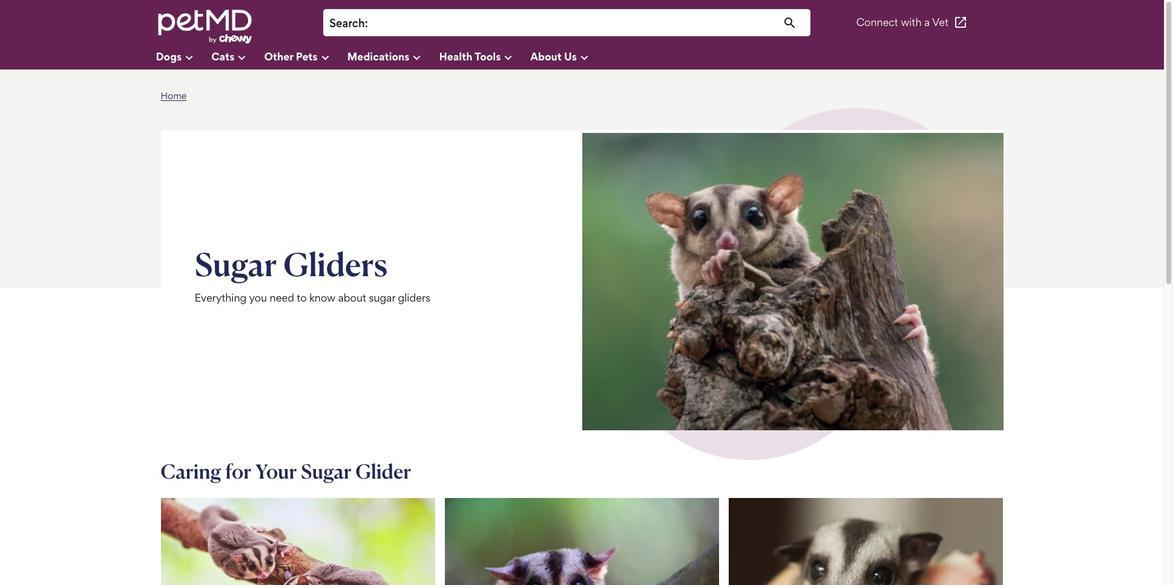 Task type: describe. For each thing, give the bounding box(es) containing it.
0 horizontal spatial sugar
[[195, 244, 277, 284]]

search :
[[329, 16, 368, 30]]

vet
[[932, 16, 948, 29]]

dogs
[[156, 50, 182, 63]]

pets
[[296, 50, 318, 63]]

you
[[249, 292, 267, 305]]

to
[[297, 292, 307, 305]]

need
[[270, 292, 294, 305]]

for
[[225, 460, 251, 484]]

petmd home image
[[156, 8, 253, 45]]

a
[[924, 16, 930, 29]]

health
[[439, 50, 472, 63]]

gliders
[[398, 292, 430, 305]]

sugar gliders
[[195, 244, 388, 284]]

caring for your sugar glider
[[161, 460, 411, 484]]

health tools button
[[439, 45, 530, 70]]

search
[[329, 16, 365, 30]]

1 vertical spatial sugar
[[301, 460, 352, 484]]

about us button
[[530, 45, 606, 70]]

:
[[365, 16, 368, 30]]

home link
[[161, 90, 187, 102]]

other
[[264, 50, 293, 63]]

about us
[[530, 50, 577, 63]]

caring
[[161, 460, 221, 484]]

other pets button
[[264, 45, 347, 70]]

about
[[530, 50, 562, 63]]

tools
[[475, 50, 501, 63]]

connect
[[856, 16, 898, 29]]

sugar glider holding on to piece of wood image
[[582, 130, 1003, 431]]



Task type: locate. For each thing, give the bounding box(es) containing it.
connect with a vet
[[856, 16, 948, 29]]

cats button
[[211, 45, 264, 70]]

sugar up everything on the left of page
[[195, 244, 277, 284]]

cats
[[211, 50, 234, 63]]

sugar right your
[[301, 460, 352, 484]]

medications
[[347, 50, 409, 63]]

sugar
[[369, 292, 395, 305]]

other pets
[[264, 50, 318, 63]]

1 horizontal spatial sugar
[[301, 460, 352, 484]]

about
[[338, 292, 366, 305]]

sugar
[[195, 244, 277, 284], [301, 460, 352, 484]]

None text field
[[374, 15, 805, 31]]

us
[[564, 50, 577, 63]]

health tools
[[439, 50, 501, 63]]

everything
[[195, 292, 247, 305]]

gliders
[[284, 244, 388, 284]]

medications button
[[347, 45, 439, 70]]

your
[[255, 460, 297, 484]]

dogs button
[[156, 45, 211, 70]]

everything you need to know about sugar gliders
[[195, 292, 430, 305]]

0 vertical spatial sugar
[[195, 244, 277, 284]]

connect with a vet button
[[856, 8, 968, 37]]

know
[[309, 292, 335, 305]]

glider
[[356, 460, 411, 484]]

with
[[901, 16, 922, 29]]

home
[[161, 90, 187, 102]]



Task type: vqa. For each thing, say whether or not it's contained in the screenshot.
policy
no



